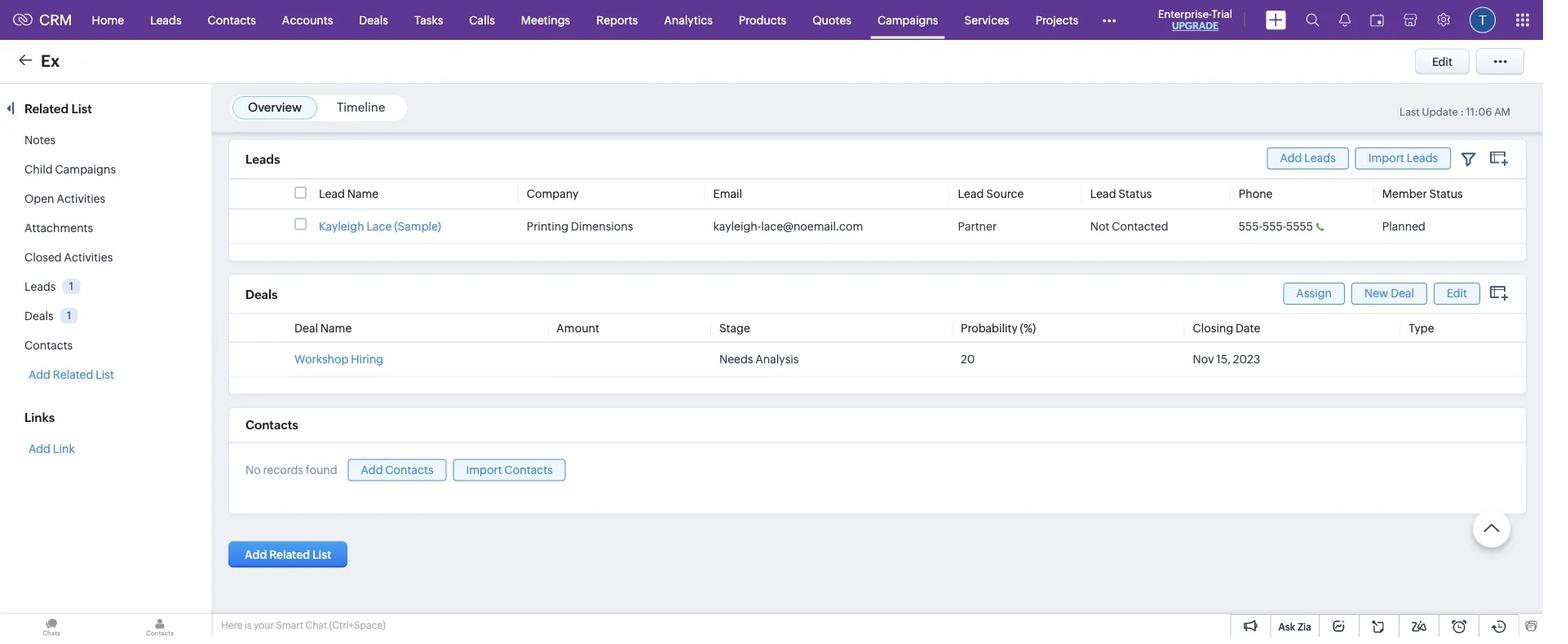 Task type: vqa. For each thing, say whether or not it's contained in the screenshot.
navigation
no



Task type: describe. For each thing, give the bounding box(es) containing it.
closing date link
[[1193, 322, 1261, 335]]

smart
[[276, 621, 303, 632]]

printing dimensions
[[527, 220, 633, 233]]

0 vertical spatial related
[[24, 102, 69, 116]]

tasks link
[[401, 0, 456, 40]]

0 horizontal spatial contacts link
[[24, 339, 73, 352]]

import for leads
[[1369, 152, 1405, 165]]

contacts image
[[109, 615, 211, 638]]

0 vertical spatial deals
[[359, 13, 388, 27]]

open activities link
[[24, 193, 105, 206]]

1 vertical spatial edit
[[1447, 288, 1468, 301]]

closed activities link
[[24, 251, 113, 264]]

lead status
[[1090, 188, 1152, 201]]

new deal
[[1365, 288, 1415, 301]]

chats image
[[0, 615, 103, 638]]

status for lead status
[[1119, 188, 1152, 201]]

contacted
[[1112, 220, 1169, 233]]

deal name link
[[295, 322, 352, 335]]

kayleigh-lace@noemail.com
[[713, 220, 863, 233]]

phone
[[1239, 188, 1273, 201]]

services
[[965, 13, 1010, 27]]

2023
[[1233, 354, 1261, 367]]

add for add contacts
[[361, 464, 383, 477]]

enterprise-trial upgrade
[[1158, 8, 1233, 31]]

1 horizontal spatial list
[[96, 369, 114, 382]]

chat
[[305, 621, 327, 632]]

closing
[[1193, 322, 1234, 335]]

crm
[[39, 12, 72, 28]]

0 horizontal spatial list
[[71, 102, 92, 116]]

kayleigh lace (sample)
[[319, 220, 441, 233]]

campaigns link
[[865, 0, 952, 40]]

source
[[987, 188, 1024, 201]]

new
[[1365, 288, 1389, 301]]

lead source link
[[958, 188, 1024, 201]]

workshop
[[295, 354, 349, 367]]

:
[[1461, 106, 1464, 118]]

stage link
[[719, 322, 750, 335]]

products
[[739, 13, 787, 27]]

projects
[[1036, 13, 1079, 27]]

signals element
[[1330, 0, 1361, 40]]

signals image
[[1340, 13, 1351, 27]]

no records found
[[246, 465, 337, 478]]

accounts link
[[269, 0, 346, 40]]

amount link
[[557, 322, 600, 335]]

activities for open activities
[[57, 193, 105, 206]]

workshop hiring link
[[295, 354, 384, 367]]

1 horizontal spatial deals link
[[346, 0, 401, 40]]

kayleigh
[[319, 220, 364, 233]]

create menu element
[[1256, 0, 1296, 40]]

kayleigh-
[[713, 220, 761, 233]]

1 vertical spatial leads link
[[24, 281, 56, 294]]

add leads link
[[1267, 148, 1349, 170]]

(%)
[[1020, 322, 1036, 335]]

1 for deals
[[67, 310, 71, 322]]

type
[[1409, 322, 1435, 335]]

amount
[[557, 322, 600, 335]]

accounts
[[282, 13, 333, 27]]

link
[[53, 443, 75, 456]]

add link
[[29, 443, 75, 456]]

import contacts link
[[453, 460, 566, 482]]

records
[[263, 465, 303, 478]]

kayleigh lace (sample) link
[[319, 220, 441, 233]]

child
[[24, 163, 53, 176]]

import contacts
[[466, 464, 553, 477]]

trial
[[1212, 8, 1233, 20]]

add contacts link
[[348, 460, 447, 482]]

here is your smart chat (ctrl+space)
[[221, 621, 386, 632]]

edit button
[[1415, 49, 1470, 75]]

status for member status
[[1430, 188, 1463, 201]]

probability (%) link
[[961, 322, 1036, 335]]

add for add related list
[[29, 369, 51, 382]]

phone link
[[1239, 188, 1273, 201]]

0 vertical spatial contacts link
[[195, 0, 269, 40]]

enterprise-
[[1158, 8, 1212, 20]]

edit inside button
[[1433, 55, 1453, 68]]

contacts inside import contacts link
[[505, 464, 553, 477]]

import leads link
[[1356, 148, 1451, 170]]

links
[[24, 411, 55, 425]]

add for add leads
[[1280, 152, 1302, 165]]

20
[[961, 354, 975, 367]]

import leads
[[1369, 152, 1438, 165]]

search image
[[1306, 13, 1320, 27]]

assign link
[[1284, 284, 1345, 306]]

needs
[[719, 354, 753, 367]]

leads down overview link
[[246, 153, 280, 167]]

overview
[[248, 100, 302, 115]]

lead source
[[958, 188, 1024, 201]]

timeline
[[337, 100, 385, 115]]

dimensions
[[571, 220, 633, 233]]

attachments
[[24, 222, 93, 235]]

name for lead name
[[347, 188, 379, 201]]

products link
[[726, 0, 800, 40]]

last update : 11:06 am
[[1400, 106, 1511, 118]]

type link
[[1409, 322, 1435, 335]]

needs analysis
[[719, 354, 799, 367]]



Task type: locate. For each thing, give the bounding box(es) containing it.
quotes link
[[800, 0, 865, 40]]

deal
[[1391, 288, 1415, 301], [295, 322, 318, 335]]

0 horizontal spatial campaigns
[[55, 163, 116, 176]]

member
[[1383, 188, 1427, 201]]

0 vertical spatial edit
[[1433, 55, 1453, 68]]

1 555- from the left
[[1239, 220, 1263, 233]]

0 vertical spatial deals link
[[346, 0, 401, 40]]

lead for lead status
[[1090, 188, 1116, 201]]

2 vertical spatial deals
[[24, 310, 54, 323]]

printing
[[527, 220, 569, 233]]

lead up not
[[1090, 188, 1116, 201]]

add for add link
[[29, 443, 51, 456]]

1 horizontal spatial campaigns
[[878, 13, 939, 27]]

ex
[[41, 51, 60, 70]]

1 horizontal spatial contacts link
[[195, 0, 269, 40]]

0 horizontal spatial status
[[1119, 188, 1152, 201]]

leads right home link
[[150, 13, 182, 27]]

lead for lead name
[[319, 188, 345, 201]]

services link
[[952, 0, 1023, 40]]

2 horizontal spatial deals
[[359, 13, 388, 27]]

leads down closed
[[24, 281, 56, 294]]

leads up 5555
[[1305, 152, 1336, 165]]

name up workshop hiring
[[320, 322, 352, 335]]

add left link
[[29, 443, 51, 456]]

reports
[[597, 13, 638, 27]]

search element
[[1296, 0, 1330, 40]]

leads up 'member status' link
[[1407, 152, 1438, 165]]

upgrade
[[1172, 20, 1219, 31]]

0 horizontal spatial deal
[[295, 322, 318, 335]]

1 for leads
[[69, 281, 74, 293]]

activities for closed activities
[[64, 251, 113, 264]]

1 horizontal spatial import
[[1369, 152, 1405, 165]]

15,
[[1217, 354, 1231, 367]]

crm link
[[13, 12, 72, 28]]

0 vertical spatial list
[[71, 102, 92, 116]]

1 vertical spatial 1
[[67, 310, 71, 322]]

1
[[69, 281, 74, 293], [67, 310, 71, 322]]

not
[[1090, 220, 1110, 233]]

contacts inside add contacts link
[[385, 464, 434, 477]]

edit
[[1433, 55, 1453, 68], [1447, 288, 1468, 301]]

lead
[[319, 188, 345, 201], [958, 188, 984, 201], [1090, 188, 1116, 201]]

lead up partner
[[958, 188, 984, 201]]

related up 'links'
[[53, 369, 93, 382]]

contacts inside "contacts" link
[[208, 13, 256, 27]]

contacts link
[[195, 0, 269, 40], [24, 339, 73, 352]]

deal name
[[295, 322, 352, 335]]

profile image
[[1470, 7, 1496, 33]]

meetings link
[[508, 0, 584, 40]]

1 vertical spatial related
[[53, 369, 93, 382]]

lead name
[[319, 188, 379, 201]]

home link
[[79, 0, 137, 40]]

0 horizontal spatial leads link
[[24, 281, 56, 294]]

edit right new deal
[[1447, 288, 1468, 301]]

list
[[71, 102, 92, 116], [96, 369, 114, 382]]

Other Modules field
[[1092, 7, 1127, 33]]

not contacted
[[1090, 220, 1169, 233]]

None button
[[228, 543, 348, 569]]

1 horizontal spatial deal
[[1391, 288, 1415, 301]]

1 lead from the left
[[319, 188, 345, 201]]

1 vertical spatial deal
[[295, 322, 318, 335]]

lead status link
[[1090, 188, 1152, 201]]

add right found
[[361, 464, 383, 477]]

1 horizontal spatial status
[[1430, 188, 1463, 201]]

member status
[[1383, 188, 1463, 201]]

1 vertical spatial list
[[96, 369, 114, 382]]

0 horizontal spatial import
[[466, 464, 502, 477]]

overview link
[[248, 100, 302, 115]]

(sample)
[[394, 220, 441, 233]]

closed
[[24, 251, 62, 264]]

analytics link
[[651, 0, 726, 40]]

status
[[1119, 188, 1152, 201], [1430, 188, 1463, 201]]

2 horizontal spatial lead
[[1090, 188, 1116, 201]]

deals link
[[346, 0, 401, 40], [24, 310, 54, 323]]

activities
[[57, 193, 105, 206], [64, 251, 113, 264]]

0 vertical spatial import
[[1369, 152, 1405, 165]]

profile element
[[1460, 0, 1506, 40]]

email link
[[713, 188, 742, 201]]

1 vertical spatial name
[[320, 322, 352, 335]]

5555
[[1287, 220, 1314, 233]]

related list
[[24, 102, 95, 116]]

partner
[[958, 220, 997, 233]]

1 status from the left
[[1119, 188, 1152, 201]]

leads link down closed
[[24, 281, 56, 294]]

0 vertical spatial campaigns
[[878, 13, 939, 27]]

deals link down closed
[[24, 310, 54, 323]]

name for deal name
[[320, 322, 352, 335]]

create menu image
[[1266, 10, 1287, 30]]

campaigns right quotes link
[[878, 13, 939, 27]]

activities down attachments link
[[64, 251, 113, 264]]

update
[[1422, 106, 1459, 118]]

member status link
[[1383, 188, 1463, 201]]

add up 'links'
[[29, 369, 51, 382]]

calendar image
[[1371, 13, 1384, 27]]

2 555- from the left
[[1263, 220, 1287, 233]]

leads link
[[137, 0, 195, 40], [24, 281, 56, 294]]

1 horizontal spatial lead
[[958, 188, 984, 201]]

is
[[245, 621, 252, 632]]

campaigns up open activities
[[55, 163, 116, 176]]

deal up workshop
[[295, 322, 318, 335]]

timeline link
[[337, 100, 385, 115]]

1 vertical spatial deals link
[[24, 310, 54, 323]]

0 vertical spatial activities
[[57, 193, 105, 206]]

ask
[[1279, 622, 1296, 633]]

add leads
[[1280, 152, 1336, 165]]

leads link right the home
[[137, 0, 195, 40]]

2 lead from the left
[[958, 188, 984, 201]]

add inside add contacts link
[[361, 464, 383, 477]]

1 vertical spatial import
[[466, 464, 502, 477]]

assign
[[1297, 288, 1332, 301]]

555-555-5555
[[1239, 220, 1314, 233]]

am
[[1495, 106, 1511, 118]]

child campaigns link
[[24, 163, 116, 176]]

0 horizontal spatial deals
[[24, 310, 54, 323]]

name up lace
[[347, 188, 379, 201]]

3 lead from the left
[[1090, 188, 1116, 201]]

ask zia
[[1279, 622, 1312, 633]]

1 vertical spatial campaigns
[[55, 163, 116, 176]]

1 vertical spatial activities
[[64, 251, 113, 264]]

1 horizontal spatial leads link
[[137, 0, 195, 40]]

import
[[1369, 152, 1405, 165], [466, 464, 502, 477]]

name
[[347, 188, 379, 201], [320, 322, 352, 335]]

probability
[[961, 322, 1018, 335]]

status right member
[[1430, 188, 1463, 201]]

date
[[1236, 322, 1261, 335]]

closed activities
[[24, 251, 113, 264]]

nov
[[1193, 354, 1214, 367]]

status up contacted
[[1119, 188, 1152, 201]]

0 vertical spatial 1
[[69, 281, 74, 293]]

notes
[[24, 134, 56, 147]]

1 vertical spatial contacts link
[[24, 339, 73, 352]]

email
[[713, 188, 742, 201]]

deal inside 'link'
[[1391, 288, 1415, 301]]

zia
[[1298, 622, 1312, 633]]

0 vertical spatial deal
[[1391, 288, 1415, 301]]

new deal link
[[1352, 284, 1428, 306]]

nov 15, 2023
[[1193, 354, 1261, 367]]

contacts link up add related list
[[24, 339, 73, 352]]

edit link
[[1434, 284, 1481, 306]]

lace
[[367, 220, 392, 233]]

1 vertical spatial deals
[[246, 288, 278, 302]]

0 vertical spatial name
[[347, 188, 379, 201]]

attachments link
[[24, 222, 93, 235]]

lace@noemail.com
[[761, 220, 863, 233]]

1 horizontal spatial deals
[[246, 288, 278, 302]]

activities down child campaigns link
[[57, 193, 105, 206]]

notes link
[[24, 134, 56, 147]]

lead name link
[[319, 188, 379, 201]]

edit up update
[[1433, 55, 1453, 68]]

quotes
[[813, 13, 852, 27]]

contacts link left accounts
[[195, 0, 269, 40]]

projects link
[[1023, 0, 1092, 40]]

2 status from the left
[[1430, 188, 1463, 201]]

meetings
[[521, 13, 570, 27]]

(ctrl+space)
[[329, 621, 386, 632]]

deals link left tasks
[[346, 0, 401, 40]]

add up 5555
[[1280, 152, 1302, 165]]

import for no records found
[[466, 464, 502, 477]]

home
[[92, 13, 124, 27]]

0 horizontal spatial lead
[[319, 188, 345, 201]]

lead for lead source
[[958, 188, 984, 201]]

0 vertical spatial leads link
[[137, 0, 195, 40]]

no
[[246, 465, 261, 478]]

0 horizontal spatial deals link
[[24, 310, 54, 323]]

related up notes link
[[24, 102, 69, 116]]

lead up kayleigh
[[319, 188, 345, 201]]

deal right new
[[1391, 288, 1415, 301]]



